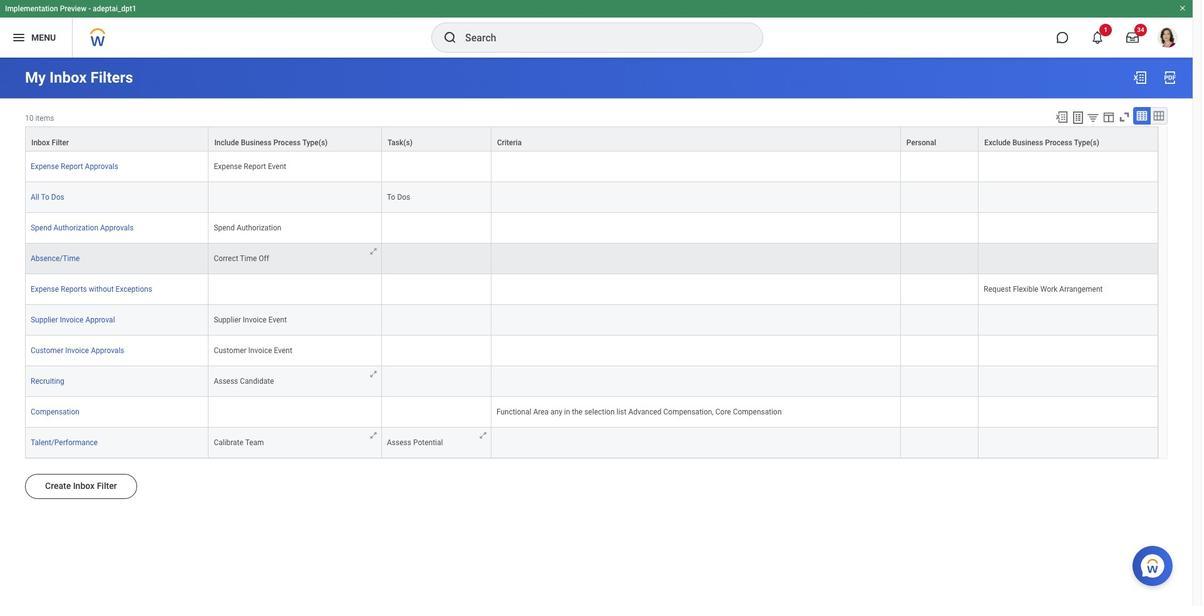 Task type: vqa. For each thing, say whether or not it's contained in the screenshot.
criteria popup button at the top
yes



Task type: describe. For each thing, give the bounding box(es) containing it.
assess candidate cell
[[209, 366, 382, 397]]

talent/performance
[[31, 438, 98, 447]]

off
[[259, 254, 269, 263]]

assess for assess candidate
[[214, 377, 238, 386]]

grow image for assess candidate
[[369, 369, 378, 379]]

filter inside button
[[97, 481, 117, 491]]

list
[[617, 408, 627, 416]]

customer invoice approvals link
[[31, 346, 124, 355]]

adeptai_dpt1
[[93, 4, 136, 13]]

supplier invoice approval link
[[31, 316, 115, 324]]

arrangement
[[1059, 285, 1103, 294]]

all to dos
[[31, 193, 64, 202]]

include
[[214, 138, 239, 147]]

the
[[572, 408, 583, 416]]

expense for expense report event
[[214, 162, 242, 171]]

inbox filter
[[31, 138, 69, 147]]

business for exclude
[[1012, 138, 1043, 147]]

correct time off cell
[[209, 244, 382, 274]]

export to excel image
[[1055, 110, 1069, 124]]

row containing recruiting
[[25, 366, 1158, 397]]

customer for customer invoice event
[[214, 346, 246, 355]]

items
[[35, 114, 54, 123]]

spend authorization approvals
[[31, 224, 134, 232]]

expense reports without exceptions
[[31, 285, 152, 294]]

recruiting link
[[31, 377, 64, 386]]

criteria button
[[491, 127, 900, 151]]

exclude business process type(s)
[[984, 138, 1099, 147]]

process for include business process type(s)
[[273, 138, 301, 147]]

invoice for customer invoice approvals
[[65, 346, 89, 355]]

event for supplier invoice event
[[268, 316, 287, 324]]

business for include
[[241, 138, 271, 147]]

supplier for supplier invoice approval
[[31, 316, 58, 324]]

calibrate team
[[214, 438, 264, 447]]

compensation link
[[31, 408, 79, 416]]

spend for spend authorization
[[214, 224, 235, 232]]

core
[[715, 408, 731, 416]]

in
[[564, 408, 570, 416]]

spend authorization approvals link
[[31, 224, 134, 232]]

approvals for spend authorization approvals
[[100, 224, 134, 232]]

1
[[1104, 26, 1107, 33]]

expense for expense reports without exceptions
[[31, 285, 59, 294]]

implementation preview -   adeptai_dpt1
[[5, 4, 136, 13]]

34 button
[[1119, 24, 1147, 51]]

compensation,
[[663, 408, 714, 416]]

invoice for supplier invoice approval
[[60, 316, 84, 324]]

1 to from the left
[[41, 193, 49, 202]]

row containing supplier invoice approval
[[25, 305, 1158, 336]]

advanced
[[628, 408, 661, 416]]

exclude business process type(s) button
[[979, 127, 1158, 151]]

time
[[240, 254, 257, 263]]

exceptions
[[116, 285, 152, 294]]

row containing expense report approvals
[[25, 152, 1158, 182]]

1 compensation from the left
[[31, 408, 79, 416]]

talent/performance link
[[31, 438, 98, 447]]

supplier invoice event
[[214, 316, 287, 324]]

team
[[245, 438, 264, 447]]

notifications large image
[[1091, 31, 1104, 44]]

assess for assess potential
[[387, 438, 411, 447]]

type(s) for exclude business process type(s)
[[1074, 138, 1099, 147]]

functional area any in the selection list advanced compensation, core compensation
[[496, 408, 782, 416]]

event for customer invoice event
[[274, 346, 292, 355]]

filter inside popup button
[[52, 138, 69, 147]]

grow image for assess potential
[[478, 431, 488, 440]]

expense report event
[[214, 162, 286, 171]]

customer invoice approvals
[[31, 346, 124, 355]]

view printable version (pdf) image
[[1163, 70, 1178, 85]]

my inbox filters main content
[[0, 58, 1193, 517]]

supplier for supplier invoice event
[[214, 316, 241, 324]]

functional
[[496, 408, 531, 416]]

toolbar inside my inbox filters main content
[[1049, 107, 1168, 127]]

1 button
[[1084, 24, 1112, 51]]

assess potential cell
[[382, 428, 491, 458]]

task(s)
[[388, 138, 412, 147]]

select to filter grid data image
[[1086, 111, 1100, 124]]

all
[[31, 193, 39, 202]]

create
[[45, 481, 71, 491]]

approval
[[85, 316, 115, 324]]

candidate
[[240, 377, 274, 386]]

report for approvals
[[61, 162, 83, 171]]

grow image for correct time off
[[369, 247, 378, 256]]

calibrate
[[214, 438, 243, 447]]

personal button
[[901, 127, 978, 151]]

potential
[[413, 438, 443, 447]]

export to excel image
[[1133, 70, 1148, 85]]

flexible
[[1013, 285, 1038, 294]]

1 dos from the left
[[51, 193, 64, 202]]

inbox for create
[[73, 481, 95, 491]]

inbox inside popup button
[[31, 138, 50, 147]]

row containing compensation
[[25, 397, 1158, 428]]

work
[[1040, 285, 1058, 294]]



Task type: locate. For each thing, give the bounding box(es) containing it.
5 row from the top
[[25, 244, 1158, 274]]

calibrate team cell
[[209, 428, 382, 458]]

1 horizontal spatial type(s)
[[1074, 138, 1099, 147]]

table image
[[1136, 110, 1148, 122]]

implementation
[[5, 4, 58, 13]]

business up the expense report event
[[241, 138, 271, 147]]

1 horizontal spatial dos
[[397, 193, 410, 202]]

grow image inside 'assess candidate' cell
[[369, 369, 378, 379]]

1 vertical spatial event
[[268, 316, 287, 324]]

1 horizontal spatial business
[[1012, 138, 1043, 147]]

process for exclude business process type(s)
[[1045, 138, 1072, 147]]

approvals for expense report approvals
[[85, 162, 118, 171]]

1 horizontal spatial spend
[[214, 224, 235, 232]]

0 horizontal spatial authorization
[[54, 224, 98, 232]]

expense
[[31, 162, 59, 171], [214, 162, 242, 171], [31, 285, 59, 294]]

-
[[88, 4, 91, 13]]

0 horizontal spatial to
[[41, 193, 49, 202]]

type(s)
[[302, 138, 328, 147], [1074, 138, 1099, 147]]

2 vertical spatial approvals
[[91, 346, 124, 355]]

4 row from the top
[[25, 213, 1158, 244]]

expand table image
[[1153, 110, 1165, 122]]

2 business from the left
[[1012, 138, 1043, 147]]

1 type(s) from the left
[[302, 138, 328, 147]]

row containing talent/performance
[[25, 428, 1158, 458]]

invoice for supplier invoice event
[[243, 316, 267, 324]]

2 compensation from the left
[[733, 408, 782, 416]]

process inside exclude business process type(s) popup button
[[1045, 138, 1072, 147]]

row containing all to dos
[[25, 182, 1158, 213]]

spend authorization
[[214, 224, 281, 232]]

inbox filter button
[[26, 127, 208, 151]]

3 row from the top
[[25, 182, 1158, 213]]

inbox right my
[[49, 69, 87, 86]]

event up customer invoice event
[[268, 316, 287, 324]]

0 horizontal spatial spend
[[31, 224, 52, 232]]

2 spend from the left
[[214, 224, 235, 232]]

8 row from the top
[[25, 336, 1158, 366]]

1 process from the left
[[273, 138, 301, 147]]

expense for expense report approvals
[[31, 162, 59, 171]]

request
[[984, 285, 1011, 294]]

menu
[[31, 32, 56, 42]]

business right "exclude"
[[1012, 138, 1043, 147]]

absence/time
[[31, 254, 80, 263]]

menu button
[[0, 18, 72, 58]]

inbox large image
[[1126, 31, 1139, 44]]

correct
[[214, 254, 238, 263]]

Search Workday  search field
[[465, 24, 737, 51]]

0 horizontal spatial compensation
[[31, 408, 79, 416]]

1 vertical spatial inbox
[[31, 138, 50, 147]]

10 items
[[25, 114, 54, 123]]

1 horizontal spatial compensation
[[733, 408, 782, 416]]

2 authorization from the left
[[237, 224, 281, 232]]

inbox down the 10 items
[[31, 138, 50, 147]]

1 row from the top
[[25, 127, 1158, 152]]

absence/time link
[[31, 254, 80, 263]]

inbox
[[49, 69, 87, 86], [31, 138, 50, 147], [73, 481, 95, 491]]

close environment banner image
[[1179, 4, 1186, 12]]

0 vertical spatial event
[[268, 162, 286, 171]]

authorization
[[54, 224, 98, 232], [237, 224, 281, 232]]

recruiting
[[31, 377, 64, 386]]

assess candidate
[[214, 377, 274, 386]]

event up 'assess candidate' cell
[[274, 346, 292, 355]]

create inbox filter button
[[25, 474, 137, 499]]

0 horizontal spatial dos
[[51, 193, 64, 202]]

type(s) for include business process type(s)
[[302, 138, 328, 147]]

1 horizontal spatial report
[[244, 162, 266, 171]]

1 horizontal spatial filter
[[97, 481, 117, 491]]

expense down the inbox filter
[[31, 162, 59, 171]]

1 vertical spatial assess
[[387, 438, 411, 447]]

invoice down the 'supplier invoice approval' link at the left
[[65, 346, 89, 355]]

profile logan mcneil image
[[1158, 28, 1178, 50]]

1 grow image from the top
[[369, 247, 378, 256]]

invoice up candidate
[[248, 346, 272, 355]]

create inbox filter
[[45, 481, 117, 491]]

grow image left assess potential
[[369, 431, 378, 440]]

process
[[273, 138, 301, 147], [1045, 138, 1072, 147]]

0 vertical spatial assess
[[214, 377, 238, 386]]

customer for customer invoice approvals
[[31, 346, 63, 355]]

invoice up customer invoice event
[[243, 316, 267, 324]]

compensation
[[31, 408, 79, 416], [733, 408, 782, 416]]

spend
[[31, 224, 52, 232], [214, 224, 235, 232]]

row
[[25, 127, 1158, 152], [25, 152, 1158, 182], [25, 182, 1158, 213], [25, 213, 1158, 244], [25, 244, 1158, 274], [25, 274, 1158, 305], [25, 305, 1158, 336], [25, 336, 1158, 366], [25, 366, 1158, 397], [25, 397, 1158, 428], [25, 428, 1158, 458]]

to down task(s)
[[387, 193, 395, 202]]

spend for spend authorization approvals
[[31, 224, 52, 232]]

inbox right create
[[73, 481, 95, 491]]

customer invoice event
[[214, 346, 292, 355]]

spend down all
[[31, 224, 52, 232]]

1 horizontal spatial to
[[387, 193, 395, 202]]

10
[[25, 114, 33, 123]]

dos
[[51, 193, 64, 202], [397, 193, 410, 202]]

customer up recruiting
[[31, 346, 63, 355]]

to
[[41, 193, 49, 202], [387, 193, 395, 202]]

dos right all
[[51, 193, 64, 202]]

0 horizontal spatial report
[[61, 162, 83, 171]]

1 vertical spatial approvals
[[100, 224, 134, 232]]

assess
[[214, 377, 238, 386], [387, 438, 411, 447]]

row containing inbox filter
[[25, 127, 1158, 152]]

compensation down recruiting
[[31, 408, 79, 416]]

to dos
[[387, 193, 410, 202]]

2 vertical spatial inbox
[[73, 481, 95, 491]]

customer
[[31, 346, 63, 355], [214, 346, 246, 355]]

34
[[1137, 26, 1144, 33]]

event down include business process type(s)
[[268, 162, 286, 171]]

row containing customer invoice approvals
[[25, 336, 1158, 366]]

authorization for spend authorization
[[237, 224, 281, 232]]

expense down include
[[214, 162, 242, 171]]

2 dos from the left
[[397, 193, 410, 202]]

justify image
[[11, 30, 26, 45]]

my inbox filters
[[25, 69, 133, 86]]

grow image inside assess potential "cell"
[[478, 431, 488, 440]]

1 horizontal spatial assess
[[387, 438, 411, 447]]

business
[[241, 138, 271, 147], [1012, 138, 1043, 147]]

1 horizontal spatial customer
[[214, 346, 246, 355]]

0 horizontal spatial supplier
[[31, 316, 58, 324]]

grow image inside correct time off cell
[[369, 247, 378, 256]]

9 row from the top
[[25, 366, 1158, 397]]

dos down task(s)
[[397, 193, 410, 202]]

2 to from the left
[[387, 193, 395, 202]]

filters
[[90, 69, 133, 86]]

2 row from the top
[[25, 152, 1158, 182]]

1 vertical spatial filter
[[97, 481, 117, 491]]

0 horizontal spatial business
[[241, 138, 271, 147]]

expense report approvals link
[[31, 162, 118, 171]]

expense left reports
[[31, 285, 59, 294]]

1 business from the left
[[241, 138, 271, 147]]

my
[[25, 69, 46, 86]]

process down export to excel icon
[[1045, 138, 1072, 147]]

all to dos link
[[31, 193, 64, 202]]

inbox inside button
[[73, 481, 95, 491]]

grow image
[[369, 247, 378, 256], [369, 369, 378, 379]]

1 vertical spatial grow image
[[369, 369, 378, 379]]

expense reports without exceptions link
[[31, 285, 152, 294]]

selection
[[584, 408, 615, 416]]

menu banner
[[0, 0, 1193, 58]]

2 vertical spatial event
[[274, 346, 292, 355]]

filter
[[52, 138, 69, 147], [97, 481, 117, 491]]

expense report approvals
[[31, 162, 118, 171]]

6 row from the top
[[25, 274, 1158, 305]]

task(s) button
[[382, 127, 491, 151]]

grow image right potential
[[478, 431, 488, 440]]

2 supplier from the left
[[214, 316, 241, 324]]

1 customer from the left
[[31, 346, 63, 355]]

report
[[61, 162, 83, 171], [244, 162, 266, 171]]

supplier
[[31, 316, 58, 324], [214, 316, 241, 324]]

include business process type(s)
[[214, 138, 328, 147]]

10 row from the top
[[25, 397, 1158, 428]]

process up the expense report event
[[273, 138, 301, 147]]

filter right create
[[97, 481, 117, 491]]

criteria
[[497, 138, 522, 147]]

inbox for my
[[49, 69, 87, 86]]

compensation right core
[[733, 408, 782, 416]]

invoice for customer invoice event
[[248, 346, 272, 355]]

1 authorization from the left
[[54, 224, 98, 232]]

supplier up customer invoice event
[[214, 316, 241, 324]]

0 horizontal spatial grow image
[[369, 431, 378, 440]]

customer up assess candidate
[[214, 346, 246, 355]]

1 spend from the left
[[31, 224, 52, 232]]

2 type(s) from the left
[[1074, 138, 1099, 147]]

export to worksheets image
[[1071, 110, 1086, 125]]

request flexible work arrangement
[[984, 285, 1103, 294]]

reports
[[61, 285, 87, 294]]

report for event
[[244, 162, 266, 171]]

1 horizontal spatial authorization
[[237, 224, 281, 232]]

2 grow image from the left
[[478, 431, 488, 440]]

row containing expense reports without exceptions
[[25, 274, 1158, 305]]

1 horizontal spatial supplier
[[214, 316, 241, 324]]

grow image inside calibrate team 'cell'
[[369, 431, 378, 440]]

event
[[268, 162, 286, 171], [268, 316, 287, 324], [274, 346, 292, 355]]

correct time off
[[214, 254, 269, 263]]

preview
[[60, 4, 87, 13]]

event for expense report event
[[268, 162, 286, 171]]

assess left candidate
[[214, 377, 238, 386]]

filter up expense report approvals link
[[52, 138, 69, 147]]

to right all
[[41, 193, 49, 202]]

11 row from the top
[[25, 428, 1158, 458]]

0 horizontal spatial process
[[273, 138, 301, 147]]

0 vertical spatial inbox
[[49, 69, 87, 86]]

without
[[89, 285, 114, 294]]

authorization up off
[[237, 224, 281, 232]]

0 vertical spatial filter
[[52, 138, 69, 147]]

cell
[[382, 152, 491, 182], [491, 152, 901, 182], [901, 152, 979, 182], [979, 152, 1158, 182], [209, 182, 382, 213], [491, 182, 901, 213], [901, 182, 979, 213], [979, 182, 1158, 213], [382, 213, 491, 244], [491, 213, 901, 244], [901, 213, 979, 244], [979, 213, 1158, 244], [382, 244, 491, 274], [491, 244, 901, 274], [901, 244, 979, 274], [979, 244, 1158, 274], [209, 274, 382, 305], [382, 274, 491, 305], [491, 274, 901, 305], [901, 274, 979, 305], [382, 305, 491, 336], [491, 305, 901, 336], [901, 305, 979, 336], [979, 305, 1158, 336], [382, 336, 491, 366], [491, 336, 901, 366], [901, 336, 979, 366], [979, 336, 1158, 366], [382, 366, 491, 397], [491, 366, 901, 397], [901, 366, 979, 397], [979, 366, 1158, 397], [209, 397, 382, 428], [382, 397, 491, 428], [901, 397, 979, 428], [979, 397, 1158, 428], [491, 428, 901, 458], [901, 428, 979, 458], [979, 428, 1158, 458]]

row containing spend authorization approvals
[[25, 213, 1158, 244]]

2 report from the left
[[244, 162, 266, 171]]

0 horizontal spatial type(s)
[[302, 138, 328, 147]]

0 vertical spatial approvals
[[85, 162, 118, 171]]

0 vertical spatial grow image
[[369, 247, 378, 256]]

row containing absence/time
[[25, 244, 1158, 274]]

supplier up "customer invoice approvals"
[[31, 316, 58, 324]]

approvals
[[85, 162, 118, 171], [100, 224, 134, 232], [91, 346, 124, 355]]

0 horizontal spatial assess
[[214, 377, 238, 386]]

grow image for calibrate team
[[369, 431, 378, 440]]

2 process from the left
[[1045, 138, 1072, 147]]

spend up correct
[[214, 224, 235, 232]]

7 row from the top
[[25, 305, 1158, 336]]

authorization for spend authorization approvals
[[54, 224, 98, 232]]

toolbar
[[1049, 107, 1168, 127]]

0 horizontal spatial customer
[[31, 346, 63, 355]]

0 horizontal spatial filter
[[52, 138, 69, 147]]

fullscreen image
[[1118, 110, 1131, 124]]

assess inside cell
[[214, 377, 238, 386]]

assess potential
[[387, 438, 443, 447]]

1 grow image from the left
[[369, 431, 378, 440]]

any
[[550, 408, 562, 416]]

2 grow image from the top
[[369, 369, 378, 379]]

assess left potential
[[387, 438, 411, 447]]

approvals for customer invoice approvals
[[91, 346, 124, 355]]

include business process type(s) button
[[209, 127, 381, 151]]

authorization up absence/time link
[[54, 224, 98, 232]]

area
[[533, 408, 549, 416]]

search image
[[443, 30, 458, 45]]

grow image
[[369, 431, 378, 440], [478, 431, 488, 440]]

1 horizontal spatial process
[[1045, 138, 1072, 147]]

report down the inbox filter
[[61, 162, 83, 171]]

exclude
[[984, 138, 1011, 147]]

2 customer from the left
[[214, 346, 246, 355]]

1 horizontal spatial grow image
[[478, 431, 488, 440]]

process inside include business process type(s) popup button
[[273, 138, 301, 147]]

personal
[[906, 138, 936, 147]]

click to view/edit grid preferences image
[[1102, 110, 1116, 124]]

supplier invoice approval
[[31, 316, 115, 324]]

assess inside "cell"
[[387, 438, 411, 447]]

report down include business process type(s)
[[244, 162, 266, 171]]

invoice left approval
[[60, 316, 84, 324]]

1 supplier from the left
[[31, 316, 58, 324]]

1 report from the left
[[61, 162, 83, 171]]



